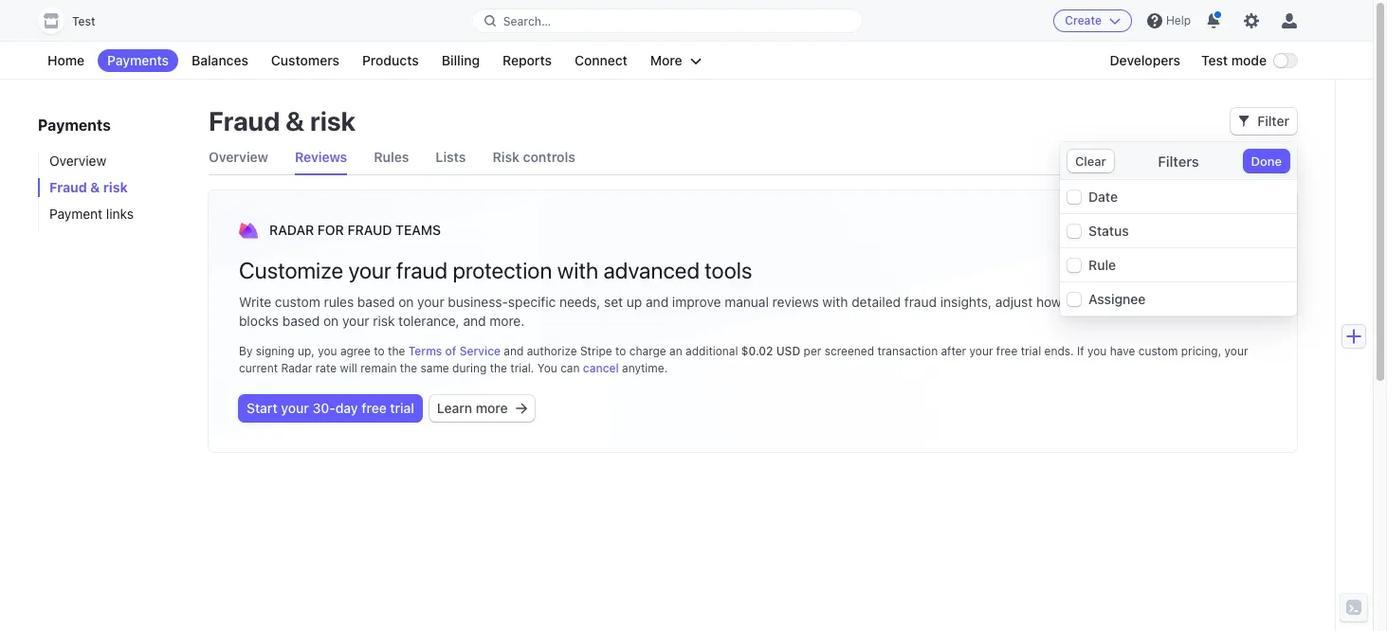 Task type: vqa. For each thing, say whether or not it's contained in the screenshot.
Pinned element at the left top of the page
no



Task type: locate. For each thing, give the bounding box(es) containing it.
2 horizontal spatial and
[[646, 294, 669, 310]]

1 vertical spatial fraud
[[905, 294, 937, 310]]

more.
[[490, 313, 525, 329]]

30-
[[313, 400, 336, 416]]

0 vertical spatial test
[[72, 14, 95, 28]]

custom
[[275, 294, 320, 310], [1139, 344, 1179, 359]]

1 horizontal spatial &
[[286, 105, 305, 137]]

trial
[[1021, 344, 1042, 359], [390, 400, 415, 416]]

1 vertical spatial free
[[362, 400, 387, 416]]

with right the reviews
[[823, 294, 849, 310]]

billing link
[[432, 49, 490, 72]]

Search… text field
[[473, 9, 863, 33]]

custom inside write custom rules based on your business-specific needs, set up and improve manual reviews with detailed fraud insights, adjust how much radar blocks based on your risk tolerance, and more.
[[275, 294, 320, 310]]

free inside button
[[362, 400, 387, 416]]

0 vertical spatial with
[[557, 257, 599, 284]]

1 vertical spatial fraud & risk
[[49, 179, 128, 195]]

1 horizontal spatial to
[[616, 344, 626, 359]]

0 horizontal spatial you
[[318, 344, 337, 359]]

free
[[997, 344, 1018, 359], [362, 400, 387, 416]]

0 vertical spatial radar
[[269, 222, 314, 238]]

risk up reviews
[[310, 105, 356, 137]]

radar
[[269, 222, 314, 238], [1103, 294, 1139, 310], [281, 361, 313, 376]]

overview link for reviews
[[209, 140, 268, 175]]

0 vertical spatial on
[[399, 294, 414, 310]]

1 vertical spatial radar
[[1103, 294, 1139, 310]]

adjust
[[996, 294, 1033, 310]]

business-
[[448, 294, 508, 310]]

and right up
[[646, 294, 669, 310]]

trial down remain
[[390, 400, 415, 416]]

risk
[[493, 149, 520, 165]]

rate
[[316, 361, 337, 376]]

your right pricing,
[[1225, 344, 1249, 359]]

payment links
[[49, 206, 134, 222]]

per screened transaction after your free trial ends. if you have custom pricing, your current radar rate will remain the same during the trial. you can
[[239, 344, 1249, 376]]

and up trial.
[[504, 344, 524, 359]]

1 horizontal spatial trial
[[1021, 344, 1042, 359]]

more
[[651, 52, 683, 68]]

customers link
[[262, 49, 349, 72]]

your inside button
[[281, 400, 309, 416]]

0 horizontal spatial &
[[90, 179, 100, 195]]

have
[[1111, 344, 1136, 359]]

1 horizontal spatial on
[[399, 294, 414, 310]]

you up rate
[[318, 344, 337, 359]]

1 horizontal spatial test
[[1202, 52, 1229, 68]]

by signing up, you agree to the terms of service and authorize stripe to charge an additional $0.02 usd
[[239, 344, 801, 359]]

0 vertical spatial fraud & risk
[[209, 105, 356, 137]]

0 vertical spatial payments
[[107, 52, 169, 68]]

overview link left reviews link
[[209, 140, 268, 175]]

and
[[646, 294, 669, 310], [463, 313, 486, 329], [504, 344, 524, 359]]

free right day
[[362, 400, 387, 416]]

with inside write custom rules based on your business-specific needs, set up and improve manual reviews with detailed fraud insights, adjust how much radar blocks based on your risk tolerance, and more.
[[823, 294, 849, 310]]

1 vertical spatial risk
[[103, 179, 128, 195]]

signing
[[256, 344, 295, 359]]

tools
[[705, 257, 753, 284]]

0 horizontal spatial with
[[557, 257, 599, 284]]

fraud down balances link on the left top
[[209, 105, 280, 137]]

1 horizontal spatial risk
[[310, 105, 356, 137]]

risk controls
[[493, 149, 576, 165]]

with up needs,
[[557, 257, 599, 284]]

balances
[[192, 52, 248, 68]]

overview left reviews
[[209, 149, 268, 165]]

2 you from the left
[[1088, 344, 1107, 359]]

tab list
[[209, 140, 1298, 176]]

risk controls link
[[493, 140, 576, 175]]

custom right have
[[1139, 344, 1179, 359]]

usd
[[777, 344, 801, 359]]

per
[[804, 344, 822, 359]]

fraud
[[209, 105, 280, 137], [49, 179, 87, 195], [348, 222, 392, 238]]

0 horizontal spatial fraud
[[397, 257, 448, 284]]

1 horizontal spatial based
[[358, 294, 395, 310]]

2 vertical spatial radar
[[281, 361, 313, 376]]

charge
[[630, 344, 667, 359]]

trial inside per screened transaction after your free trial ends. if you have custom pricing, your current radar rate will remain the same during the trial. you can
[[1021, 344, 1042, 359]]

overview inside tab list
[[209, 149, 268, 165]]

2 vertical spatial and
[[504, 344, 524, 359]]

based right the rules
[[358, 294, 395, 310]]

on up tolerance,
[[399, 294, 414, 310]]

and down business-
[[463, 313, 486, 329]]

current
[[239, 361, 278, 376]]

you right if
[[1088, 344, 1107, 359]]

2 to from the left
[[616, 344, 626, 359]]

1 horizontal spatial fraud
[[905, 294, 937, 310]]

fraud & risk up payment links on the left top
[[49, 179, 128, 195]]

0 horizontal spatial overview link
[[38, 152, 190, 171]]

test left mode
[[1202, 52, 1229, 68]]

1 horizontal spatial with
[[823, 294, 849, 310]]

your left 30-
[[281, 400, 309, 416]]

radar left for
[[269, 222, 314, 238]]

test button
[[38, 8, 114, 34]]

search…
[[503, 14, 551, 28]]

during
[[453, 361, 487, 376]]

for
[[318, 222, 344, 238]]

filters
[[1159, 153, 1200, 170]]

your down the radar for fraud teams
[[348, 257, 392, 284]]

test
[[72, 14, 95, 28], [1202, 52, 1229, 68]]

0 horizontal spatial on
[[324, 313, 339, 329]]

payments right home
[[107, 52, 169, 68]]

0 horizontal spatial risk
[[103, 179, 128, 195]]

0 vertical spatial fraud
[[209, 105, 280, 137]]

payments
[[107, 52, 169, 68], [38, 117, 111, 134]]

terms of service link
[[409, 344, 501, 359]]

1 horizontal spatial free
[[997, 344, 1018, 359]]

test inside test button
[[72, 14, 95, 28]]

learn
[[437, 400, 473, 416]]

1 vertical spatial fraud
[[49, 179, 87, 195]]

radar down up,
[[281, 361, 313, 376]]

2 horizontal spatial risk
[[373, 313, 395, 329]]

0 horizontal spatial free
[[362, 400, 387, 416]]

based up up,
[[282, 313, 320, 329]]

insights,
[[941, 294, 992, 310]]

much
[[1066, 294, 1100, 310]]

learn more
[[437, 400, 508, 416]]

up
[[627, 294, 643, 310]]

fraud
[[397, 257, 448, 284], [905, 294, 937, 310]]

with
[[557, 257, 599, 284], [823, 294, 849, 310]]

rules
[[374, 149, 409, 165]]

overview link
[[209, 140, 268, 175], [38, 152, 190, 171]]

will
[[340, 361, 357, 376]]

custom down 'customize'
[[275, 294, 320, 310]]

1 vertical spatial test
[[1202, 52, 1229, 68]]

0 vertical spatial and
[[646, 294, 669, 310]]

0 vertical spatial &
[[286, 105, 305, 137]]

1 vertical spatial trial
[[390, 400, 415, 416]]

an
[[670, 344, 683, 359]]

overview for reviews
[[209, 149, 268, 165]]

0 horizontal spatial to
[[374, 344, 385, 359]]

risk up links on the top left
[[103, 179, 128, 195]]

trial left the ends.
[[1021, 344, 1042, 359]]

payments down home link
[[38, 117, 111, 134]]

1 horizontal spatial overview
[[209, 149, 268, 165]]

fraud right "detailed"
[[905, 294, 937, 310]]

test for test
[[72, 14, 95, 28]]

1 horizontal spatial overview link
[[209, 140, 268, 175]]

reports
[[503, 52, 552, 68]]

0 horizontal spatial test
[[72, 14, 95, 28]]

fraud down teams on the left top of page
[[397, 257, 448, 284]]

detailed
[[852, 294, 901, 310]]

rules
[[324, 294, 354, 310]]

1 vertical spatial custom
[[1139, 344, 1179, 359]]

test up home
[[72, 14, 95, 28]]

overview link for fraud & risk
[[38, 152, 190, 171]]

payment links link
[[38, 205, 190, 224]]

radar right much
[[1103, 294, 1139, 310]]

risk left tolerance,
[[373, 313, 395, 329]]

the
[[388, 344, 405, 359], [400, 361, 418, 376], [490, 361, 507, 376]]

rules link
[[374, 140, 409, 175]]

to up remain
[[374, 344, 385, 359]]

0 vertical spatial trial
[[1021, 344, 1042, 359]]

2 vertical spatial risk
[[373, 313, 395, 329]]

you
[[318, 344, 337, 359], [1088, 344, 1107, 359]]

0 horizontal spatial custom
[[275, 294, 320, 310]]

links
[[106, 206, 134, 222]]

& up payment links on the left top
[[90, 179, 100, 195]]

0 horizontal spatial overview
[[49, 153, 106, 169]]

if
[[1078, 344, 1085, 359]]

lists link
[[436, 140, 466, 175]]

products
[[362, 52, 419, 68]]

fraud up payment
[[49, 179, 87, 195]]

customize your fraud protection with advanced tools
[[239, 257, 753, 284]]

1 horizontal spatial fraud & risk
[[209, 105, 356, 137]]

improve
[[673, 294, 721, 310]]

1 vertical spatial based
[[282, 313, 320, 329]]

& up reviews
[[286, 105, 305, 137]]

2 vertical spatial fraud
[[348, 222, 392, 238]]

0 vertical spatial free
[[997, 344, 1018, 359]]

to
[[374, 344, 385, 359], [616, 344, 626, 359]]

0 vertical spatial custom
[[275, 294, 320, 310]]

free inside per screened transaction after your free trial ends. if you have custom pricing, your current radar rate will remain the same during the trial. you can
[[997, 344, 1018, 359]]

fraud & risk up reviews
[[209, 105, 356, 137]]

1 vertical spatial with
[[823, 294, 849, 310]]

risk inside write custom rules based on your business-specific needs, set up and improve manual reviews with detailed fraud insights, adjust how much radar blocks based on your risk tolerance, and more.
[[373, 313, 395, 329]]

rule
[[1089, 257, 1117, 273]]

balances link
[[182, 49, 258, 72]]

1 horizontal spatial you
[[1088, 344, 1107, 359]]

the down the terms
[[400, 361, 418, 376]]

remain
[[361, 361, 397, 376]]

fraud right for
[[348, 222, 392, 238]]

stripe
[[580, 344, 613, 359]]

to up cancel anytime.
[[616, 344, 626, 359]]

overview link up fraud & risk link
[[38, 152, 190, 171]]

1 horizontal spatial custom
[[1139, 344, 1179, 359]]

on down the rules
[[324, 313, 339, 329]]

svg image
[[1239, 116, 1251, 127]]

more button
[[641, 49, 711, 72]]

1 vertical spatial &
[[90, 179, 100, 195]]

1 horizontal spatial and
[[504, 344, 524, 359]]

free down adjust
[[997, 344, 1018, 359]]

start
[[247, 400, 278, 416]]

0 horizontal spatial trial
[[390, 400, 415, 416]]

can
[[561, 361, 580, 376]]

risk
[[310, 105, 356, 137], [103, 179, 128, 195], [373, 313, 395, 329]]

1 vertical spatial and
[[463, 313, 486, 329]]

overview up fraud & risk link
[[49, 153, 106, 169]]



Task type: describe. For each thing, give the bounding box(es) containing it.
write
[[239, 294, 271, 310]]

radar for fraud teams
[[269, 222, 441, 238]]

customize
[[239, 257, 343, 284]]

authorize
[[527, 344, 577, 359]]

agree
[[340, 344, 371, 359]]

customers
[[271, 52, 340, 68]]

cancel anytime.
[[583, 361, 668, 376]]

trial inside button
[[390, 400, 415, 416]]

payments link
[[98, 49, 178, 72]]

you
[[538, 361, 558, 376]]

set
[[604, 294, 623, 310]]

1 vertical spatial on
[[324, 313, 339, 329]]

0 horizontal spatial based
[[282, 313, 320, 329]]

0 horizontal spatial fraud
[[49, 179, 87, 195]]

more
[[476, 400, 508, 416]]

your right after
[[970, 344, 994, 359]]

billing
[[442, 52, 480, 68]]

radar inside per screened transaction after your free trial ends. if you have custom pricing, your current radar rate will remain the same during the trial. you can
[[281, 361, 313, 376]]

test for test mode
[[1202, 52, 1229, 68]]

status
[[1089, 223, 1130, 239]]

help button
[[1140, 6, 1199, 36]]

reviews link
[[295, 140, 347, 175]]

you inside per screened transaction after your free trial ends. if you have custom pricing, your current radar rate will remain the same during the trial. you can
[[1088, 344, 1107, 359]]

start your 30-day free trial button
[[239, 396, 422, 422]]

protection
[[453, 257, 552, 284]]

by
[[239, 344, 253, 359]]

done
[[1252, 154, 1283, 169]]

tab list containing overview
[[209, 140, 1298, 176]]

fraud inside write custom rules based on your business-specific needs, set up and improve manual reviews with detailed fraud insights, adjust how much radar blocks based on your risk tolerance, and more.
[[905, 294, 937, 310]]

reviews
[[773, 294, 819, 310]]

specific
[[508, 294, 556, 310]]

anytime.
[[622, 361, 668, 376]]

after
[[942, 344, 967, 359]]

1 vertical spatial payments
[[38, 117, 111, 134]]

manual
[[725, 294, 769, 310]]

overview for fraud & risk
[[49, 153, 106, 169]]

fraud & risk link
[[38, 178, 190, 197]]

1 to from the left
[[374, 344, 385, 359]]

1 you from the left
[[318, 344, 337, 359]]

clear
[[1076, 154, 1107, 169]]

home link
[[38, 49, 94, 72]]

ends.
[[1045, 344, 1075, 359]]

connect
[[575, 52, 628, 68]]

start your 30-day free trial
[[247, 400, 415, 416]]

help
[[1167, 13, 1192, 28]]

the left trial.
[[490, 361, 507, 376]]

0 vertical spatial fraud
[[397, 257, 448, 284]]

create
[[1066, 13, 1102, 28]]

terms
[[409, 344, 442, 359]]

custom inside per screened transaction after your free trial ends. if you have custom pricing, your current radar rate will remain the same during the trial. you can
[[1139, 344, 1179, 359]]

tolerance,
[[399, 313, 460, 329]]

home
[[47, 52, 85, 68]]

how
[[1037, 294, 1062, 310]]

controls
[[523, 149, 576, 165]]

transaction
[[878, 344, 938, 359]]

up,
[[298, 344, 315, 359]]

0 horizontal spatial and
[[463, 313, 486, 329]]

mode
[[1232, 52, 1267, 68]]

additional
[[686, 344, 739, 359]]

Search… search field
[[473, 9, 863, 33]]

done button
[[1244, 150, 1290, 173]]

0 horizontal spatial fraud & risk
[[49, 179, 128, 195]]

blocks
[[239, 313, 279, 329]]

write custom rules based on your business-specific needs, set up and improve manual reviews with detailed fraud insights, adjust how much radar blocks based on your risk tolerance, and more.
[[239, 294, 1139, 329]]

filter
[[1258, 113, 1290, 129]]

assignee
[[1089, 291, 1146, 307]]

reviews
[[295, 149, 347, 165]]

svg image
[[516, 403, 527, 415]]

teams
[[396, 222, 441, 238]]

needs,
[[560, 294, 601, 310]]

clear button
[[1068, 150, 1114, 173]]

developers link
[[1101, 49, 1191, 72]]

1 horizontal spatial fraud
[[209, 105, 280, 137]]

radar inside write custom rules based on your business-specific needs, set up and improve manual reviews with detailed fraud insights, adjust how much radar blocks based on your risk tolerance, and more.
[[1103, 294, 1139, 310]]

cancel link
[[583, 361, 619, 376]]

screened
[[825, 344, 875, 359]]

advanced
[[604, 257, 700, 284]]

your down the rules
[[342, 313, 370, 329]]

create button
[[1054, 9, 1133, 32]]

cancel
[[583, 361, 619, 376]]

2 horizontal spatial fraud
[[348, 222, 392, 238]]

0 vertical spatial risk
[[310, 105, 356, 137]]

products link
[[353, 49, 429, 72]]

your up tolerance,
[[418, 294, 445, 310]]

day
[[336, 400, 358, 416]]

payment
[[49, 206, 103, 222]]

reports link
[[493, 49, 562, 72]]

0 vertical spatial based
[[358, 294, 395, 310]]

the up remain
[[388, 344, 405, 359]]

$0.02
[[742, 344, 774, 359]]

lists
[[436, 149, 466, 165]]

of
[[445, 344, 457, 359]]

filter button
[[1232, 108, 1298, 135]]

trial.
[[511, 361, 535, 376]]



